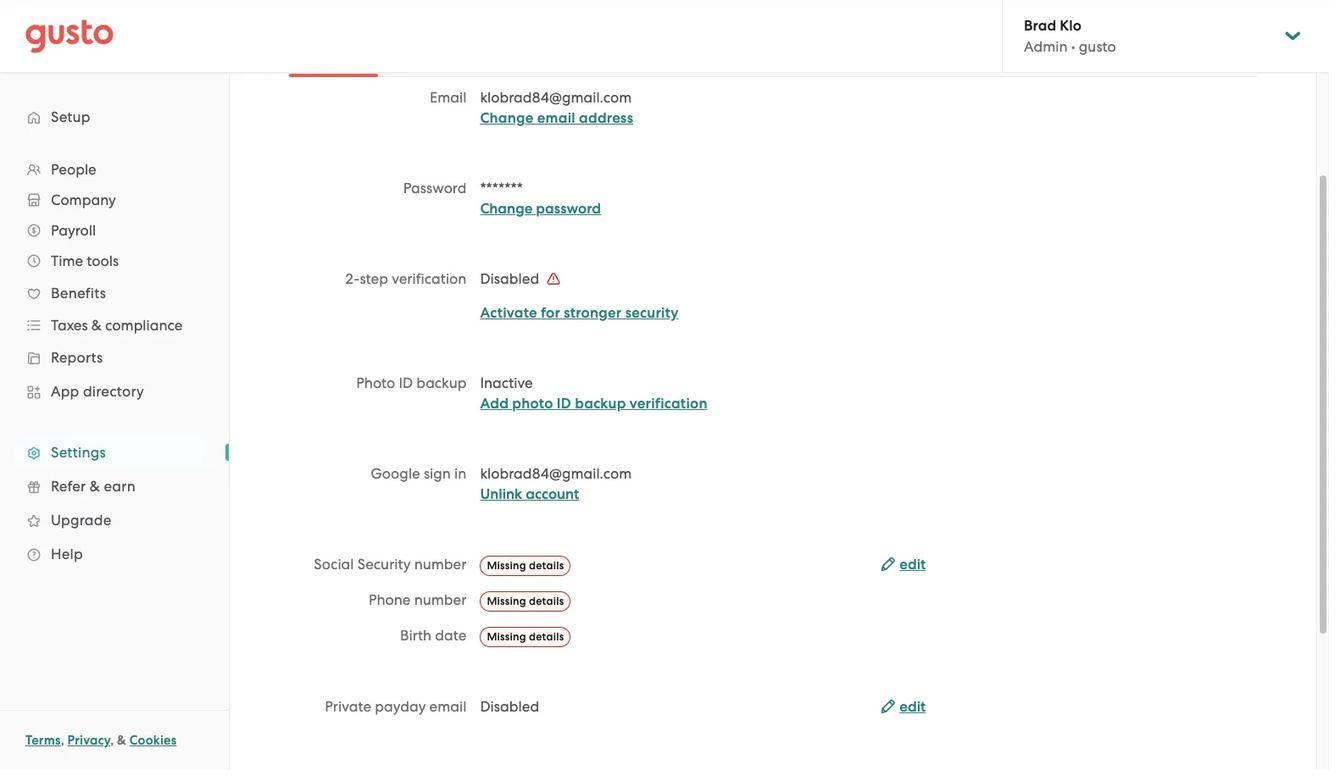 Task type: describe. For each thing, give the bounding box(es) containing it.
for
[[541, 304, 560, 322]]

people
[[51, 161, 96, 178]]

social
[[314, 556, 354, 573]]

taxes
[[51, 317, 88, 334]]

tools
[[87, 253, 119, 270]]

terms link
[[25, 733, 61, 749]]

payroll
[[51, 222, 96, 239]]

klobrad84@gmail.com for email
[[480, 89, 632, 106]]

brad
[[1024, 17, 1056, 35]]

sign
[[424, 465, 451, 482]]

*******
[[480, 180, 523, 197]]

time tools button
[[17, 246, 212, 276]]

upgrade link
[[17, 505, 212, 536]]

•
[[1071, 38, 1075, 55]]

0 vertical spatial id
[[399, 375, 413, 392]]

change for password
[[480, 200, 533, 218]]

klobrad84@gmail.com change email address
[[480, 89, 633, 127]]

date
[[435, 627, 467, 644]]

details for social security number
[[529, 559, 564, 572]]

phone number
[[369, 592, 467, 609]]

reports
[[51, 349, 103, 366]]

change email address button
[[480, 109, 633, 129]]

1 number from the top
[[414, 556, 467, 573]]

compliance
[[105, 317, 183, 334]]

address
[[579, 109, 633, 127]]

missing details for social security number
[[487, 559, 564, 572]]

password
[[536, 200, 601, 218]]

change for email
[[480, 109, 534, 127]]

2 vertical spatial &
[[117, 733, 126, 749]]

security
[[357, 556, 411, 573]]

app directory link
[[17, 376, 212, 407]]

settings tabs tab list
[[289, 30, 1257, 77]]

module__icon___go7vc image
[[547, 272, 561, 286]]

in
[[454, 465, 467, 482]]

password
[[403, 180, 467, 197]]

1 , from the left
[[61, 733, 64, 749]]

terms , privacy , & cookies
[[25, 733, 177, 749]]

1 edit button from the top
[[881, 555, 926, 576]]

privacy
[[67, 733, 110, 749]]

email for payday
[[429, 698, 467, 715]]

missing for phone number
[[487, 595, 526, 608]]

2 edit button from the top
[[881, 697, 926, 718]]

google
[[371, 465, 420, 482]]

app
[[51, 383, 79, 400]]

change password button
[[480, 199, 601, 220]]

taxes & compliance
[[51, 317, 183, 334]]

stronger
[[564, 304, 622, 322]]

payday
[[375, 698, 426, 715]]

help link
[[17, 539, 212, 570]]

id inside inactive add photo id backup verification
[[557, 395, 571, 413]]

backup inside inactive add photo id backup verification
[[575, 395, 626, 413]]

settings link
[[17, 437, 212, 468]]

admin
[[1024, 38, 1068, 55]]

gusto navigation element
[[0, 73, 229, 598]]

activate
[[480, 304, 537, 322]]

refer & earn link
[[17, 471, 212, 502]]

photo id backup
[[356, 375, 467, 392]]

privacy link
[[67, 733, 110, 749]]

security
[[625, 304, 679, 322]]

activate for stronger security link
[[480, 304, 679, 322]]

phone
[[369, 592, 411, 609]]

inactive
[[480, 375, 533, 392]]

unlink account button
[[480, 485, 579, 505]]

account
[[526, 486, 579, 504]]

directory
[[83, 383, 144, 400]]

0 vertical spatial verification
[[392, 270, 467, 287]]

company button
[[17, 185, 212, 215]]

settings
[[51, 444, 106, 461]]

benefits link
[[17, 278, 212, 309]]

cookies
[[129, 733, 177, 749]]

refer & earn
[[51, 478, 136, 495]]

add
[[480, 395, 509, 413]]

brad klo admin • gusto
[[1024, 17, 1116, 55]]

app directory
[[51, 383, 144, 400]]

activate for stronger security
[[480, 304, 679, 322]]



Task type: locate. For each thing, give the bounding box(es) containing it.
2 klobrad84@gmail.com from the top
[[480, 465, 632, 482]]

private
[[325, 698, 371, 715]]

2 number from the top
[[414, 592, 467, 609]]

home image
[[25, 19, 114, 53]]

private payday email
[[325, 698, 467, 715]]

& for earn
[[90, 478, 100, 495]]

1 horizontal spatial ,
[[110, 733, 114, 749]]

1 details from the top
[[529, 559, 564, 572]]

1 vertical spatial edit
[[900, 698, 926, 716]]

3 details from the top
[[529, 630, 564, 643]]

terms
[[25, 733, 61, 749]]

******* change password
[[480, 180, 601, 218]]

1 klobrad84@gmail.com from the top
[[480, 89, 632, 106]]

google sign in
[[371, 465, 467, 482]]

1 vertical spatial klobrad84@gmail.com
[[480, 465, 632, 482]]

klobrad84@gmail.com up account
[[480, 465, 632, 482]]

step
[[360, 270, 388, 287]]

0 vertical spatial edit button
[[881, 555, 926, 576]]

backup
[[417, 375, 467, 392], [575, 395, 626, 413]]

change inside klobrad84@gmail.com change email address
[[480, 109, 534, 127]]

0 horizontal spatial id
[[399, 375, 413, 392]]

photo
[[356, 375, 395, 392]]

birth
[[400, 627, 432, 644]]

0 horizontal spatial backup
[[417, 375, 467, 392]]

klobrad84@gmail.com up change email address button on the top of the page
[[480, 89, 632, 106]]

& inside dropdown button
[[91, 317, 102, 334]]

1 horizontal spatial backup
[[575, 395, 626, 413]]

klobrad84@gmail.com
[[480, 89, 632, 106], [480, 465, 632, 482]]

missing for social security number
[[487, 559, 526, 572]]

, left privacy "link"
[[61, 733, 64, 749]]

0 horizontal spatial ,
[[61, 733, 64, 749]]

1 vertical spatial missing details
[[487, 595, 564, 608]]

& left the earn
[[90, 478, 100, 495]]

missing for birth date
[[487, 630, 526, 643]]

2 vertical spatial missing details
[[487, 630, 564, 643]]

0 vertical spatial missing details
[[487, 559, 564, 572]]

change up ******* at the left top
[[480, 109, 534, 127]]

1 disabled from the top
[[480, 270, 543, 287]]

1 vertical spatial &
[[90, 478, 100, 495]]

2 disabled from the top
[[480, 698, 539, 715]]

details for phone number
[[529, 595, 564, 608]]

cookies button
[[129, 731, 177, 751]]

social security number
[[314, 556, 467, 573]]

setup
[[51, 109, 90, 125]]

refer
[[51, 478, 86, 495]]

&
[[91, 317, 102, 334], [90, 478, 100, 495], [117, 733, 126, 749]]

unlink
[[480, 486, 522, 504]]

missing details for birth date
[[487, 630, 564, 643]]

details for birth date
[[529, 630, 564, 643]]

earn
[[104, 478, 136, 495]]

verification
[[392, 270, 467, 287], [630, 395, 708, 413]]

, left cookies
[[110, 733, 114, 749]]

1 vertical spatial verification
[[630, 395, 708, 413]]

backup left inactive
[[417, 375, 467, 392]]

disabled for verification
[[480, 270, 543, 287]]

number up birth date
[[414, 592, 467, 609]]

0 vertical spatial number
[[414, 556, 467, 573]]

gusto
[[1079, 38, 1116, 55]]

2 change from the top
[[480, 200, 533, 218]]

benefits
[[51, 285, 106, 302]]

1 missing details from the top
[[487, 559, 564, 572]]

0 vertical spatial klobrad84@gmail.com
[[480, 89, 632, 106]]

1 vertical spatial id
[[557, 395, 571, 413]]

2 details from the top
[[529, 595, 564, 608]]

& left cookies button
[[117, 733, 126, 749]]

birth date
[[400, 627, 467, 644]]

photo
[[512, 395, 553, 413]]

time
[[51, 253, 83, 270]]

list containing people
[[0, 154, 229, 571]]

& for compliance
[[91, 317, 102, 334]]

1 vertical spatial backup
[[575, 395, 626, 413]]

setup link
[[17, 102, 212, 132]]

2 edit from the top
[[900, 698, 926, 716]]

0 vertical spatial missing
[[487, 559, 526, 572]]

upgrade
[[51, 512, 111, 529]]

1 horizontal spatial email
[[537, 109, 575, 127]]

klo
[[1060, 17, 1082, 35]]

2-
[[345, 270, 360, 287]]

1 vertical spatial number
[[414, 592, 467, 609]]

1 vertical spatial details
[[529, 595, 564, 608]]

disabled for email
[[480, 698, 539, 715]]

1 vertical spatial edit button
[[881, 697, 926, 718]]

email right the payday at left
[[429, 698, 467, 715]]

email left address at the left top
[[537, 109, 575, 127]]

email
[[537, 109, 575, 127], [429, 698, 467, 715]]

1 horizontal spatial id
[[557, 395, 571, 413]]

email for change
[[537, 109, 575, 127]]

2 vertical spatial missing
[[487, 630, 526, 643]]

change inside ******* change password
[[480, 200, 533, 218]]

2 missing details from the top
[[487, 595, 564, 608]]

inactive add photo id backup verification
[[480, 375, 708, 413]]

verification inside inactive add photo id backup verification
[[630, 395, 708, 413]]

2 , from the left
[[110, 733, 114, 749]]

id
[[399, 375, 413, 392], [557, 395, 571, 413]]

people button
[[17, 154, 212, 185]]

,
[[61, 733, 64, 749], [110, 733, 114, 749]]

disabled
[[480, 270, 543, 287], [480, 698, 539, 715]]

klobrad84@gmail.com unlink account
[[480, 465, 632, 504]]

0 vertical spatial disabled
[[480, 270, 543, 287]]

klobrad84@gmail.com inside klobrad84@gmail.com change email address
[[480, 89, 632, 106]]

add photo id backup verification button
[[480, 394, 708, 415]]

2-step verification
[[345, 270, 467, 287]]

1 vertical spatial change
[[480, 200, 533, 218]]

edit
[[900, 556, 926, 574], [900, 698, 926, 716]]

change down ******* at the left top
[[480, 200, 533, 218]]

1 change from the top
[[480, 109, 534, 127]]

1 edit from the top
[[900, 556, 926, 574]]

company
[[51, 192, 116, 209]]

list
[[0, 154, 229, 571]]

number
[[414, 556, 467, 573], [414, 592, 467, 609]]

change
[[480, 109, 534, 127], [480, 200, 533, 218]]

0 vertical spatial details
[[529, 559, 564, 572]]

0 vertical spatial edit
[[900, 556, 926, 574]]

backup right photo
[[575, 395, 626, 413]]

2 vertical spatial details
[[529, 630, 564, 643]]

email inside klobrad84@gmail.com change email address
[[537, 109, 575, 127]]

1 vertical spatial email
[[429, 698, 467, 715]]

taxes & compliance button
[[17, 310, 212, 341]]

klobrad84@gmail.com for account
[[480, 465, 632, 482]]

1 horizontal spatial verification
[[630, 395, 708, 413]]

1 vertical spatial disabled
[[480, 698, 539, 715]]

0 vertical spatial &
[[91, 317, 102, 334]]

3 missing from the top
[[487, 630, 526, 643]]

0 vertical spatial email
[[537, 109, 575, 127]]

2 missing from the top
[[487, 595, 526, 608]]

& right taxes
[[91, 317, 102, 334]]

0 vertical spatial change
[[480, 109, 534, 127]]

0 horizontal spatial email
[[429, 698, 467, 715]]

3 missing details from the top
[[487, 630, 564, 643]]

number up phone number at the left bottom
[[414, 556, 467, 573]]

missing details for phone number
[[487, 595, 564, 608]]

time tools
[[51, 253, 119, 270]]

help
[[51, 546, 83, 563]]

edit button
[[881, 555, 926, 576], [881, 697, 926, 718]]

0 vertical spatial backup
[[417, 375, 467, 392]]

missing
[[487, 559, 526, 572], [487, 595, 526, 608], [487, 630, 526, 643]]

missing details
[[487, 559, 564, 572], [487, 595, 564, 608], [487, 630, 564, 643]]

details
[[529, 559, 564, 572], [529, 595, 564, 608], [529, 630, 564, 643]]

0 horizontal spatial verification
[[392, 270, 467, 287]]

email
[[430, 89, 467, 106]]

reports link
[[17, 342, 212, 373]]

1 vertical spatial missing
[[487, 595, 526, 608]]

1 missing from the top
[[487, 559, 526, 572]]

payroll button
[[17, 215, 212, 246]]



Task type: vqa. For each thing, say whether or not it's contained in the screenshot.
backup in Inactive Add photo ID backup verification
yes



